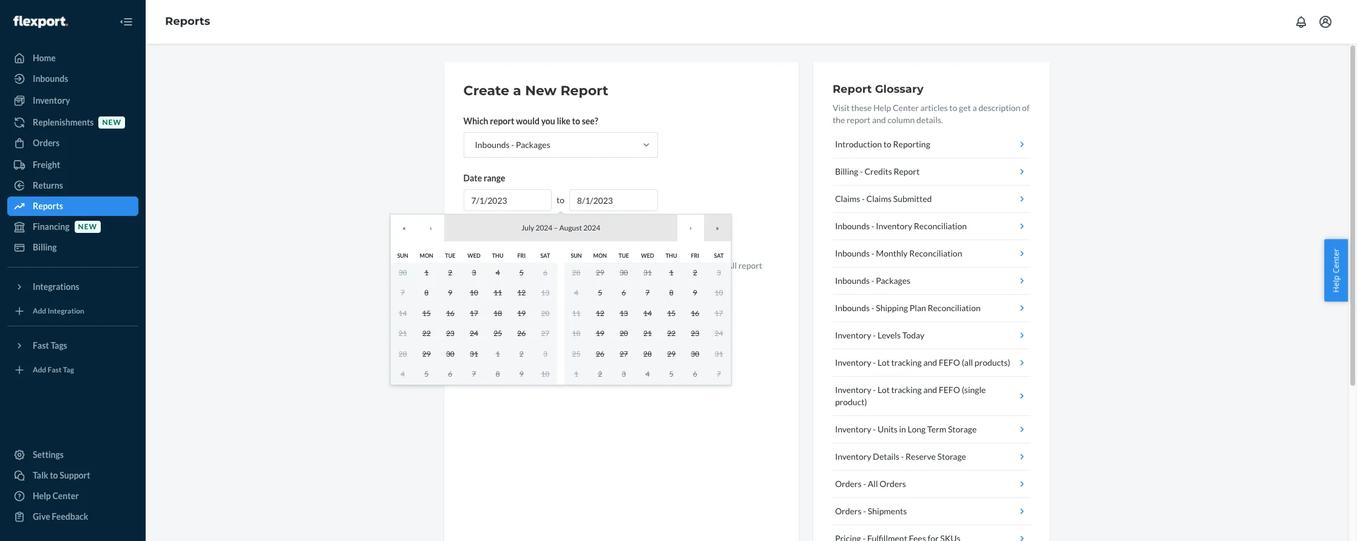 Task type: vqa. For each thing, say whether or not it's contained in the screenshot.
Wish Fast Tag / Standard
no



Task type: locate. For each thing, give the bounding box(es) containing it.
today
[[902, 330, 925, 341]]

tracking inside "button"
[[891, 358, 922, 368]]

tags
[[51, 341, 67, 351]]

2 tracking from the top
[[891, 385, 922, 395]]

inbounds for inbounds - shipping plan reconciliation "button"
[[835, 303, 870, 313]]

fast left tag
[[48, 366, 62, 375]]

19 button up august 26, 2024 element
[[588, 324, 612, 344]]

fast
[[33, 341, 49, 351], [48, 366, 62, 375]]

15 button up august 22, 2024 element
[[660, 303, 683, 324]]

3 down august 27, 2024 element
[[622, 370, 626, 379]]

report inside billing - credits report button
[[894, 166, 920, 177]]

1 21 from the left
[[399, 329, 407, 338]]

20
[[541, 309, 550, 318], [620, 329, 628, 338]]

1 horizontal spatial 19 button
[[588, 324, 612, 344]]

all inside button
[[868, 479, 878, 489]]

24 down july 17, 2024 element
[[470, 329, 478, 338]]

august 26, 2024 element
[[596, 349, 604, 358]]

2 2024 from the left
[[584, 224, 600, 233]]

august 18, 2024 element
[[572, 329, 581, 338]]

july 29, 2024 element for 29 button to the left
[[422, 349, 431, 358]]

inbounds down the inbounds - monthly reconciliation on the right top of page
[[835, 276, 870, 286]]

1 23 button from the left
[[438, 324, 462, 344]]

open notifications image
[[1294, 15, 1309, 29]]

0 horizontal spatial thu
[[492, 252, 504, 259]]

6 button
[[533, 263, 557, 283], [612, 283, 636, 303], [438, 364, 462, 385], [683, 364, 707, 385]]

1 horizontal spatial 27 button
[[612, 344, 636, 364]]

- up orders - shipments
[[863, 479, 866, 489]]

2 fri from the left
[[691, 252, 699, 259]]

1 24 from the left
[[470, 329, 478, 338]]

10 down time
[[470, 288, 478, 297]]

0 vertical spatial august 4, 2024 element
[[574, 288, 579, 297]]

1 fefo from the top
[[939, 358, 960, 368]]

2 monday element from the left
[[593, 252, 607, 259]]

new
[[102, 118, 121, 127], [78, 222, 97, 232], [569, 260, 584, 271]]

time
[[463, 273, 480, 283]]

0 vertical spatial july 29, 2024 element
[[596, 268, 604, 277]]

1 horizontal spatial 21
[[643, 329, 652, 338]]

1 friday element from the left
[[517, 252, 526, 259]]

0 horizontal spatial 18
[[494, 309, 502, 318]]

1 lot from the top
[[878, 358, 890, 368]]

sun for 30
[[397, 252, 408, 259]]

- inside inventory - lot tracking and fefo (single product)
[[873, 385, 876, 395]]

orders up orders - shipments
[[835, 479, 862, 489]]

august 22, 2024 element
[[667, 329, 676, 338]]

inbounds - monthly reconciliation button
[[833, 240, 1030, 268]]

0 horizontal spatial 8
[[424, 288, 429, 297]]

tuesday element up july 2, 2024 element
[[445, 252, 456, 259]]

27 button up september 3, 2024 element
[[612, 344, 636, 364]]

add for add integration
[[33, 307, 46, 316]]

15 button
[[415, 303, 438, 324], [660, 303, 683, 324]]

july 6, 2024 element
[[543, 268, 547, 277]]

1 vertical spatial august 4, 2024 element
[[401, 370, 405, 379]]

2 sun from the left
[[571, 252, 582, 259]]

2 horizontal spatial help
[[1331, 276, 1342, 293]]

28 for the leftmost 28 button
[[399, 349, 407, 358]]

billing down financing on the top of the page
[[33, 242, 57, 253]]

reserve
[[906, 452, 936, 462]]

0 horizontal spatial sunday element
[[397, 252, 408, 259]]

1 button
[[415, 263, 438, 283], [660, 263, 683, 283], [486, 344, 510, 364], [565, 364, 588, 385]]

1 24 button from the left
[[462, 324, 486, 344]]

july 29, 2024 element down july 22, 2024 element
[[422, 349, 431, 358]]

orders for orders - all orders
[[835, 479, 862, 489]]

new
[[525, 83, 557, 99]]

inventory - lot tracking and fefo (all products) button
[[833, 350, 1030, 377]]

1 14 from the left
[[399, 309, 407, 318]]

reports
[[165, 15, 210, 28], [33, 201, 63, 211]]

21 for july 21, 2024 element
[[399, 329, 407, 338]]

31 down july 24, 2024 element
[[470, 349, 478, 358]]

0 horizontal spatial thursday element
[[492, 252, 504, 259]]

all up orders - shipments
[[868, 479, 878, 489]]

july 9, 2024 element
[[448, 288, 452, 297]]

center inside button
[[1331, 249, 1342, 274]]

1 vertical spatial 19
[[596, 329, 604, 338]]

inventory for inventory - lot tracking and fefo (all products)
[[835, 358, 872, 368]]

and down the inventory - levels today button
[[924, 358, 937, 368]]

help center button
[[1325, 240, 1348, 302]]

14 up august 21, 2024 "element"
[[643, 309, 652, 318]]

wednesday element for 31
[[641, 252, 654, 259]]

31
[[643, 268, 652, 277], [470, 349, 478, 358], [715, 349, 723, 358]]

freight
[[33, 160, 60, 170]]

fast left the tags at the left bottom of page
[[33, 341, 49, 351]]

2 21 button from the left
[[636, 324, 660, 344]]

0 horizontal spatial 23 button
[[438, 324, 462, 344]]

2 tue from the left
[[619, 252, 629, 259]]

0 horizontal spatial 22
[[422, 329, 431, 338]]

28 for the right 28 button
[[643, 349, 652, 358]]

tracking down 'today'
[[891, 358, 922, 368]]

packages down which report would you like to see?
[[516, 140, 550, 150]]

27 button down july 20, 2024 element
[[533, 324, 557, 344]]

sat for 6
[[541, 252, 550, 259]]

2 for 2 button below "july 26, 2024" element
[[519, 349, 524, 358]]

0 horizontal spatial 16 button
[[438, 303, 462, 324]]

1 horizontal spatial august 10, 2024 element
[[715, 288, 723, 297]]

1 21 button from the left
[[391, 324, 415, 344]]

2 22 from the left
[[667, 329, 676, 338]]

0 horizontal spatial help center
[[33, 491, 79, 501]]

1 vertical spatial center
[[1331, 249, 1342, 274]]

» button
[[704, 215, 731, 242]]

1 horizontal spatial july 30, 2024 element
[[620, 268, 628, 277]]

0 vertical spatial lot
[[878, 358, 890, 368]]

23 for august 23, 2024 element
[[691, 329, 699, 338]]

august 6, 2024 element
[[622, 288, 626, 297], [448, 370, 452, 379]]

- left credits
[[860, 166, 863, 177]]

31 button right information
[[636, 263, 660, 283]]

inventory inside button
[[835, 452, 872, 462]]

0 horizontal spatial reports link
[[7, 197, 138, 216]]

add inside add fast tag link
[[33, 366, 46, 375]]

in
[[687, 260, 694, 271], [517, 273, 524, 283], [899, 424, 906, 435]]

billing - credits report button
[[833, 158, 1030, 186]]

august 24, 2024 element
[[715, 329, 723, 338]]

wednesday element
[[468, 252, 481, 259], [641, 252, 654, 259]]

30 up july 7, 2024 element
[[399, 268, 407, 277]]

0 horizontal spatial 22 button
[[415, 324, 438, 344]]

august 3, 2024 element
[[717, 268, 721, 277], [543, 349, 547, 358]]

2 button left it
[[438, 263, 462, 283]]

saturday element up reports.
[[714, 252, 724, 259]]

and inside "button"
[[924, 358, 937, 368]]

12 for august 12, 2024 element
[[596, 309, 604, 318]]

21 button down july 14, 2024 element
[[391, 324, 415, 344]]

20 down august 13, 2024 element
[[620, 329, 628, 338]]

inventory inside "button"
[[835, 358, 872, 368]]

2 claims from the left
[[867, 194, 892, 204]]

august 20, 2024 element
[[620, 329, 628, 338]]

12 button
[[510, 283, 533, 303], [588, 303, 612, 324]]

september 4, 2024 element
[[646, 370, 650, 379]]

fefo left (all
[[939, 358, 960, 368]]

2 horizontal spatial new
[[569, 260, 584, 271]]

add integration link
[[7, 302, 138, 321]]

2 fefo from the top
[[939, 385, 960, 395]]

september 1, 2024 element
[[574, 370, 579, 379]]

1
[[424, 268, 429, 277], [669, 268, 674, 277], [496, 349, 500, 358], [574, 370, 579, 379]]

1 horizontal spatial all
[[868, 479, 878, 489]]

8 for the bottommost 'august 8, 2024' element
[[496, 370, 500, 379]]

0 horizontal spatial 23
[[446, 329, 455, 338]]

august 30, 2024 element
[[691, 349, 699, 358]]

in inside button
[[899, 424, 906, 435]]

2 wednesday element from the left
[[641, 252, 654, 259]]

2024 left –
[[536, 224, 553, 233]]

lot up 'units'
[[878, 385, 890, 395]]

1 sun from the left
[[397, 252, 408, 259]]

1 horizontal spatial 20 button
[[612, 324, 636, 344]]

2 16 from the left
[[691, 309, 699, 318]]

28 down august 21, 2024 "element"
[[643, 349, 652, 358]]

and inside visit these help center articles to get a description of the report and column details.
[[872, 115, 886, 125]]

1 tracking from the top
[[891, 358, 922, 368]]

1 horizontal spatial 23
[[691, 329, 699, 338]]

july 13, 2024 element
[[541, 288, 550, 297]]

august 16, 2024 element
[[691, 309, 699, 318]]

2 right july 5, 2024 element
[[526, 260, 531, 271]]

2 17 from the left
[[715, 309, 723, 318]]

2 lot from the top
[[878, 385, 890, 395]]

july 19, 2024 element
[[517, 309, 526, 318]]

1 sunday element from the left
[[397, 252, 408, 259]]

create inside create report button
[[474, 232, 500, 243]]

fefo inside inventory - lot tracking and fefo (single product)
[[939, 385, 960, 395]]

22 for august 22, 2024 element
[[667, 329, 676, 338]]

august 1, 2024 element right be
[[669, 268, 674, 277]]

2 button
[[438, 263, 462, 283], [683, 263, 707, 283], [510, 344, 533, 364], [588, 364, 612, 385]]

thursday element for 4
[[492, 252, 504, 259]]

8 down "july 25, 2024" element
[[496, 370, 500, 379]]

august 4, 2024 element down time
[[574, 288, 579, 297]]

4 button
[[486, 263, 510, 283], [565, 283, 588, 303], [391, 364, 415, 385], [636, 364, 660, 385]]

billing for billing - credits report
[[835, 166, 859, 177]]

tue up information
[[619, 252, 629, 259]]

august 5, 2024 element
[[598, 288, 602, 297], [424, 370, 429, 379]]

tracking inside inventory - lot tracking and fefo (single product)
[[891, 385, 922, 395]]

august 4, 2024 element
[[574, 288, 579, 297], [401, 370, 405, 379]]

1 horizontal spatial 29
[[596, 268, 604, 277]]

mon
[[420, 252, 433, 259], [593, 252, 607, 259]]

1 22 button from the left
[[415, 324, 438, 344]]

saturday element
[[541, 252, 550, 259], [714, 252, 724, 259]]

visit these help center articles to get a description of the report and column details.
[[833, 103, 1030, 125]]

inbounds down home
[[33, 73, 68, 84]]

25 down july 18, 2024 element
[[494, 329, 502, 338]]

create
[[463, 83, 509, 99], [474, 232, 500, 243]]

30 left be
[[620, 268, 628, 277]]

monday element up july 1, 2024 element
[[420, 252, 433, 259]]

are
[[503, 273, 516, 283]]

31 right information
[[643, 268, 652, 277]]

july 20, 2024 element
[[541, 309, 550, 318]]

0 horizontal spatial sat
[[541, 252, 550, 259]]

0 vertical spatial july 31, 2024 element
[[643, 268, 652, 277]]

center
[[893, 103, 919, 113], [1331, 249, 1342, 274], [52, 491, 79, 501]]

august 7, 2024 element
[[646, 288, 650, 297], [472, 370, 476, 379]]

get
[[959, 103, 971, 113]]

1 thursday element from the left
[[492, 252, 504, 259]]

0 horizontal spatial new
[[78, 222, 97, 232]]

25 button
[[486, 324, 510, 344], [565, 344, 588, 364]]

0 horizontal spatial august 3, 2024 element
[[543, 349, 547, 358]]

2 friday element from the left
[[691, 252, 699, 259]]

9 up august 16, 2024 element
[[693, 288, 697, 297]]

thursday element
[[492, 252, 504, 259], [666, 252, 677, 259]]

1 wed from the left
[[468, 252, 481, 259]]

2 horizontal spatial 8 button
[[660, 283, 683, 303]]

29 button up september 5, 2024 element
[[660, 344, 683, 364]]

2 right "reflected"
[[693, 268, 697, 277]]

0 vertical spatial august 1, 2024 element
[[669, 268, 674, 277]]

4
[[496, 268, 500, 277], [574, 288, 579, 297], [401, 370, 405, 379], [646, 370, 650, 379]]

and inside inventory - lot tracking and fefo (single product)
[[924, 385, 937, 395]]

which report would you like to see?
[[463, 116, 598, 126]]

july 22, 2024 element
[[422, 329, 431, 338]]

0 vertical spatial august 10, 2024 element
[[715, 288, 723, 297]]

august 3, 2024 element down the july 27, 2024 element on the bottom of the page
[[543, 349, 547, 358]]

30 button
[[391, 263, 415, 283], [612, 263, 636, 283], [438, 344, 462, 364], [683, 344, 707, 364]]

2 for 2 button above august 16, 2024 element
[[693, 268, 697, 277]]

0 vertical spatial 20
[[541, 309, 550, 318]]

monday element for 29
[[593, 252, 607, 259]]

inventory left levels
[[835, 330, 872, 341]]

1 vertical spatial august 7, 2024 element
[[472, 370, 476, 379]]

friday element
[[517, 252, 526, 259], [691, 252, 699, 259]]

0 horizontal spatial wed
[[468, 252, 481, 259]]

add fast tag
[[33, 366, 74, 375]]

august 2, 2024 element for 2 button above august 16, 2024 element
[[693, 268, 697, 277]]

august 23, 2024 element
[[691, 329, 699, 338]]

2 sat from the left
[[714, 252, 724, 259]]

2 sunday element from the left
[[571, 252, 582, 259]]

all inside the it may take up to 2 hours for new information to be reflected in reports. all report time fields are in universal time (utc).
[[727, 260, 737, 271]]

2 mon from the left
[[593, 252, 607, 259]]

july 31, 2024 element
[[643, 268, 652, 277], [470, 349, 478, 358]]

august 1, 2024 element down "july 25, 2024" element
[[496, 349, 500, 358]]

2 thu from the left
[[666, 252, 677, 259]]

- inside button
[[863, 479, 866, 489]]

august 6, 2024 element up august 13, 2024 element
[[622, 288, 626, 297]]

1 2024 from the left
[[536, 224, 553, 233]]

lot inside "button"
[[878, 358, 890, 368]]

1 tuesday element from the left
[[445, 252, 456, 259]]

1 mon from the left
[[420, 252, 433, 259]]

1 add from the top
[[33, 307, 46, 316]]

9 down "july 26, 2024" element
[[519, 370, 524, 379]]

1 horizontal spatial 23 button
[[683, 324, 707, 344]]

2 saturday element from the left
[[714, 252, 724, 259]]

6 up august 13, 2024 element
[[622, 288, 626, 297]]

1 horizontal spatial 31 button
[[636, 263, 660, 283]]

july 26, 2024 element
[[517, 329, 526, 338]]

1 horizontal spatial 28
[[572, 268, 581, 277]]

1 horizontal spatial inbounds - packages
[[835, 276, 911, 286]]

inventory up product) on the bottom right of page
[[835, 385, 872, 395]]

26 down august 19, 2024 element
[[596, 349, 604, 358]]

13
[[541, 288, 550, 297], [620, 309, 628, 318]]

july 16, 2024 element
[[446, 309, 455, 318]]

0 horizontal spatial 29 button
[[415, 344, 438, 364]]

august 7, 2024 element down july 24, 2024 element
[[472, 370, 476, 379]]

8 up august 15, 2024 element
[[669, 288, 674, 297]]

august 8, 2024 element
[[669, 288, 674, 297], [496, 370, 500, 379]]

orders inside button
[[835, 506, 862, 517]]

0 horizontal spatial center
[[52, 491, 79, 501]]

0 horizontal spatial july 29, 2024 element
[[422, 349, 431, 358]]

0 horizontal spatial august 5, 2024 element
[[424, 370, 429, 379]]

august 2, 2024 element
[[693, 268, 697, 277], [519, 349, 524, 358]]

2 horizontal spatial 10
[[715, 288, 723, 297]]

29
[[596, 268, 604, 277], [422, 349, 431, 358], [667, 349, 676, 358]]

inventory for inventory
[[33, 95, 70, 106]]

0 vertical spatial reports link
[[165, 15, 210, 28]]

18 for july 18, 2024 element
[[494, 309, 502, 318]]

2 horizontal spatial report
[[894, 166, 920, 177]]

22
[[422, 329, 431, 338], [667, 329, 676, 338]]

11 button
[[486, 283, 510, 303], [565, 303, 588, 324]]

storage inside button
[[948, 424, 977, 435]]

1 vertical spatial 27
[[620, 349, 628, 358]]

1 horizontal spatial in
[[687, 260, 694, 271]]

1 vertical spatial and
[[924, 358, 937, 368]]

- for inventory - units in long term storage button at the bottom right
[[873, 424, 876, 435]]

0 horizontal spatial report
[[561, 83, 609, 99]]

july 28, 2024 element
[[572, 268, 581, 277], [399, 349, 407, 358]]

july 29, 2024 element for middle 29 button
[[596, 268, 604, 277]]

2 tuesday element from the left
[[619, 252, 629, 259]]

august 8, 2024 element up august 15, 2024 element
[[669, 288, 674, 297]]

1 horizontal spatial august 2, 2024 element
[[693, 268, 697, 277]]

1 horizontal spatial 25
[[572, 349, 581, 358]]

2 23 button from the left
[[683, 324, 707, 344]]

11 up august 18, 2024 element
[[572, 309, 581, 318]]

add
[[33, 307, 46, 316], [33, 366, 46, 375]]

2 add from the top
[[33, 366, 46, 375]]

1 horizontal spatial july 31, 2024 element
[[643, 268, 652, 277]]

0 horizontal spatial help
[[33, 491, 51, 501]]

0 horizontal spatial 31 button
[[462, 344, 486, 364]]

center inside visit these help center articles to get a description of the report and column details.
[[893, 103, 919, 113]]

august 27, 2024 element
[[620, 349, 628, 358]]

2 down august 26, 2024 element
[[598, 370, 602, 379]]

3 button
[[462, 263, 486, 283], [707, 263, 731, 283], [533, 344, 557, 364], [612, 364, 636, 385]]

3
[[472, 268, 476, 277], [717, 268, 721, 277], [543, 349, 547, 358], [622, 370, 626, 379]]

august 9, 2024 element
[[693, 288, 697, 297], [519, 370, 524, 379]]

thu for 4
[[492, 252, 504, 259]]

august 2, 2024 element down "july 26, 2024" element
[[519, 349, 524, 358]]

july 31, 2024 element down july 24, 2024 element
[[470, 349, 478, 358]]

- for billing - credits report button
[[860, 166, 863, 177]]

19 down august 12, 2024 element
[[596, 329, 604, 338]]

2 14 from the left
[[643, 309, 652, 318]]

0 vertical spatial august 5, 2024 element
[[598, 288, 602, 297]]

august 1, 2024 element
[[669, 268, 674, 277], [496, 349, 500, 358]]

july 30, 2024 element
[[620, 268, 628, 277], [446, 349, 455, 358]]

11 for july 11, 2024 element
[[494, 288, 502, 297]]

lot for inventory - lot tracking and fefo (single product)
[[878, 385, 890, 395]]

all right reports.
[[727, 260, 737, 271]]

1 horizontal spatial 14
[[643, 309, 652, 318]]

2 21 from the left
[[643, 329, 652, 338]]

31 for topmost 'july 31, 2024' element
[[643, 268, 652, 277]]

inventory inside inventory - lot tracking and fefo (single product)
[[835, 385, 872, 395]]

1 fri from the left
[[517, 252, 526, 259]]

inbounds for inbounds - monthly reconciliation button
[[835, 248, 870, 259]]

1 16 from the left
[[446, 309, 455, 318]]

help
[[874, 103, 891, 113], [1331, 276, 1342, 293], [33, 491, 51, 501]]

2 17 button from the left
[[707, 303, 731, 324]]

- left shipping
[[872, 303, 875, 313]]

7 button up july 14, 2024 element
[[391, 283, 415, 303]]

1 horizontal spatial july 28, 2024 element
[[572, 268, 581, 277]]

2 23 from the left
[[691, 329, 699, 338]]

2 vertical spatial in
[[899, 424, 906, 435]]

july 1, 2024 element
[[424, 268, 429, 277]]

fefo inside "button"
[[939, 358, 960, 368]]

inbounds - packages down monthly
[[835, 276, 911, 286]]

23
[[446, 329, 455, 338], [691, 329, 699, 338]]

- left 'units'
[[873, 424, 876, 435]]

introduction
[[835, 139, 882, 149]]

29 down july 22, 2024 element
[[422, 349, 431, 358]]

home
[[33, 53, 56, 63]]

7 for the left august 7, 2024 element
[[472, 370, 476, 379]]

fefo
[[939, 358, 960, 368], [939, 385, 960, 395]]

inventory for inventory - units in long term storage
[[835, 424, 872, 435]]

saturday element for 6
[[541, 252, 550, 259]]

1 15 button from the left
[[415, 303, 438, 324]]

add fast tag link
[[7, 361, 138, 380]]

flexport logo image
[[13, 16, 68, 28]]

2 thursday element from the left
[[666, 252, 677, 259]]

1 14 button from the left
[[391, 303, 415, 324]]

1 22 from the left
[[422, 329, 431, 338]]

- up inventory - units in long term storage
[[873, 385, 876, 395]]

tuesday element up information
[[619, 252, 629, 259]]

26 for august 26, 2024 element
[[596, 349, 604, 358]]

billing inside button
[[835, 166, 859, 177]]

1 for september 1, 2024 element
[[574, 370, 579, 379]]

report
[[847, 115, 871, 125], [490, 116, 514, 126], [502, 232, 527, 243], [739, 260, 762, 271]]

august 10, 2024 element
[[715, 288, 723, 297], [541, 370, 550, 379]]

1 horizontal spatial saturday element
[[714, 252, 724, 259]]

17
[[470, 309, 478, 318], [715, 309, 723, 318]]

0 horizontal spatial friday element
[[517, 252, 526, 259]]

19 for august 19, 2024 element
[[596, 329, 604, 338]]

0 horizontal spatial july 31, 2024 element
[[470, 349, 478, 358]]

27 down 'august 20, 2024' element
[[620, 349, 628, 358]]

report right reports.
[[739, 260, 762, 271]]

14 button up august 21, 2024 "element"
[[636, 303, 660, 324]]

13 for august 13, 2024 element
[[620, 309, 628, 318]]

2 vertical spatial reconciliation
[[928, 303, 981, 313]]

5 button
[[510, 263, 533, 283], [588, 283, 612, 303], [415, 364, 438, 385], [660, 364, 683, 385]]

8
[[424, 288, 429, 297], [669, 288, 674, 297], [496, 370, 500, 379]]

lot inside inventory - lot tracking and fefo (single product)
[[878, 385, 890, 395]]

2 wed from the left
[[641, 252, 654, 259]]

1 horizontal spatial july 29, 2024 element
[[596, 268, 604, 277]]

september 2, 2024 element
[[598, 370, 602, 379]]

12 button up august 19, 2024 element
[[588, 303, 612, 324]]

in left reports.
[[687, 260, 694, 271]]

11
[[494, 288, 502, 297], [572, 309, 581, 318]]

1 horizontal spatial august 6, 2024 element
[[622, 288, 626, 297]]

2 horizontal spatial 29
[[667, 349, 676, 358]]

lot down the "inventory - levels today"
[[878, 358, 890, 368]]

1 monday element from the left
[[420, 252, 433, 259]]

orders for orders - shipments
[[835, 506, 862, 517]]

2 24 from the left
[[715, 329, 723, 338]]

september 3, 2024 element
[[622, 370, 626, 379]]

1 sat from the left
[[541, 252, 550, 259]]

fefo for (single
[[939, 385, 960, 395]]

tue for 30
[[619, 252, 629, 259]]

reconciliation down inbounds - packages "button"
[[928, 303, 981, 313]]

1 23 from the left
[[446, 329, 455, 338]]

inbounds - shipping plan reconciliation button
[[833, 295, 1030, 322]]

2 horizontal spatial 9 button
[[683, 283, 707, 303]]

1 for the august 1, 2024 element for 1 button underneath "july 25, 2024" element
[[496, 349, 500, 358]]

1 tue from the left
[[445, 252, 456, 259]]

27 down july 20, 2024 element
[[541, 329, 550, 338]]

inbounds link
[[7, 69, 138, 89]]

report glossary
[[833, 83, 924, 96]]

it
[[463, 260, 469, 271]]

august 5, 2024 element for 5 button over august 12, 2024 element
[[598, 288, 602, 297]]

and for inventory - lot tracking and fefo (single product)
[[924, 385, 937, 395]]

2 vertical spatial help
[[33, 491, 51, 501]]

create up 'may'
[[474, 232, 500, 243]]

25 for august 25, 2024 element
[[572, 349, 581, 358]]

august 14, 2024 element
[[643, 309, 652, 318]]

inbounds down claims - claims submitted
[[835, 221, 870, 231]]

0 vertical spatial inbounds - packages
[[475, 140, 550, 150]]

11 button up july 18, 2024 element
[[486, 283, 510, 303]]

1 vertical spatial 26
[[596, 349, 604, 358]]

to right like
[[572, 116, 580, 126]]

28
[[572, 268, 581, 277], [399, 349, 407, 358], [643, 349, 652, 358]]

20 button up the july 27, 2024 element on the bottom of the page
[[533, 303, 557, 324]]

1 horizontal spatial packages
[[876, 276, 911, 286]]

2 14 button from the left
[[636, 303, 660, 324]]

wednesday element up 'may'
[[468, 252, 481, 259]]

6 down august 30, 2024 element
[[693, 370, 697, 379]]

1 vertical spatial reports
[[33, 201, 63, 211]]

1 saturday element from the left
[[541, 252, 550, 259]]

tuesday element
[[445, 252, 456, 259], [619, 252, 629, 259]]

september 5, 2024 element
[[669, 370, 674, 379]]

open account menu image
[[1318, 15, 1333, 29]]

fields
[[482, 273, 502, 283]]

billing down introduction
[[835, 166, 859, 177]]

24 button
[[462, 324, 486, 344], [707, 324, 731, 344]]

18 for august 18, 2024 element
[[572, 329, 581, 338]]

1 17 from the left
[[470, 309, 478, 318]]

18 down the august 11, 2024 element on the left of page
[[572, 329, 581, 338]]

august 11, 2024 element
[[572, 309, 581, 318]]

0 horizontal spatial tue
[[445, 252, 456, 259]]

thursday element up take
[[492, 252, 504, 259]]

0 horizontal spatial 11 button
[[486, 283, 510, 303]]

orders - all orders
[[835, 479, 906, 489]]

sunday element
[[397, 252, 408, 259], [571, 252, 582, 259]]

0 horizontal spatial august 2, 2024 element
[[519, 349, 524, 358]]

2 15 from the left
[[667, 309, 676, 318]]

1 horizontal spatial billing
[[835, 166, 859, 177]]

1 for july 1, 2024 element
[[424, 268, 429, 277]]

monday element
[[420, 252, 433, 259], [593, 252, 607, 259]]

close navigation image
[[119, 15, 134, 29]]

july 28, 2024 element for 28 button to the middle
[[572, 268, 581, 277]]

1 15 from the left
[[422, 309, 431, 318]]

description
[[979, 103, 1021, 113]]

21 down the august 14, 2024 element
[[643, 329, 652, 338]]

3 for july 3, 2024 element
[[472, 268, 476, 277]]

- for inventory - lot tracking and fefo (single product) 'button'
[[873, 385, 876, 395]]

- for inbounds - monthly reconciliation button
[[872, 248, 875, 259]]

august 25, 2024 element
[[572, 349, 581, 358]]

fri for 2
[[691, 252, 699, 259]]

and for inventory - lot tracking and fefo (all products)
[[924, 358, 937, 368]]

14 for july 14, 2024 element
[[399, 309, 407, 318]]

august 1, 2024 element for 1 button underneath "july 25, 2024" element
[[496, 349, 500, 358]]

- down claims - claims submitted
[[872, 221, 875, 231]]

packages
[[516, 140, 550, 150], [876, 276, 911, 286]]

- down the "inventory - levels today"
[[873, 358, 876, 368]]

inbounds up the "inventory - levels today"
[[835, 303, 870, 313]]

0 vertical spatial august 9, 2024 element
[[693, 288, 697, 297]]

1 wednesday element from the left
[[468, 252, 481, 259]]

plan
[[910, 303, 926, 313]]

1 horizontal spatial wednesday element
[[641, 252, 654, 259]]

inventory for inventory details - reserve storage
[[835, 452, 872, 462]]

feedback
[[52, 512, 88, 522]]

2 16 button from the left
[[683, 303, 707, 324]]

glossary
[[875, 83, 924, 96]]

7 up the august 14, 2024 element
[[646, 288, 650, 297]]

8 button up july 15, 2024 element
[[415, 283, 438, 303]]

1 thu from the left
[[492, 252, 504, 259]]

inventory - units in long term storage
[[835, 424, 977, 435]]

1 horizontal spatial a
[[973, 103, 977, 113]]

take
[[488, 260, 504, 271]]

1 vertical spatial 25
[[572, 349, 581, 358]]

27 for the july 27, 2024 element on the bottom of the page
[[541, 329, 550, 338]]

-
[[511, 140, 514, 150], [860, 166, 863, 177], [862, 194, 865, 204], [872, 221, 875, 231], [872, 248, 875, 259], [872, 276, 875, 286], [872, 303, 875, 313], [873, 330, 876, 341], [873, 358, 876, 368], [873, 385, 876, 395], [873, 424, 876, 435], [901, 452, 904, 462], [863, 479, 866, 489], [863, 506, 866, 517]]

31 for left 'july 31, 2024' element
[[470, 349, 478, 358]]

august 5, 2024 element for 5 button below july 22, 2024 element
[[424, 370, 429, 379]]

0 horizontal spatial 11
[[494, 288, 502, 297]]

july 29, 2024 element
[[596, 268, 604, 277], [422, 349, 431, 358]]

returns link
[[7, 176, 138, 195]]

1 horizontal spatial 26 button
[[588, 344, 612, 364]]



Task type: describe. For each thing, give the bounding box(es) containing it.
1 vertical spatial august 6, 2024 element
[[448, 370, 452, 379]]

5 button down august 29, 2024 element
[[660, 364, 683, 385]]

26 for "july 26, 2024" element
[[517, 329, 526, 338]]

1 horizontal spatial reports
[[165, 15, 210, 28]]

june 30, 2024 element
[[399, 268, 407, 277]]

inventory up monthly
[[876, 221, 912, 231]]

talk
[[33, 470, 48, 481]]

1 horizontal spatial 29 button
[[588, 263, 612, 283]]

«
[[403, 224, 406, 233]]

add integration
[[33, 307, 84, 316]]

july 27, 2024 element
[[541, 329, 550, 338]]

august 31, 2024 element
[[715, 349, 723, 358]]

7 for topmost august 7, 2024 element
[[646, 288, 650, 297]]

information
[[586, 260, 630, 271]]

claims - claims submitted button
[[833, 186, 1030, 213]]

20 for july 20, 2024 element
[[541, 309, 550, 318]]

7 button up the august 14, 2024 element
[[636, 283, 660, 303]]

talk to support button
[[7, 466, 138, 486]]

orders for orders
[[33, 138, 60, 148]]

sunday element for 28
[[571, 252, 582, 259]]

billing link
[[7, 238, 138, 257]]

july 25, 2024 element
[[494, 329, 502, 338]]

2 22 button from the left
[[660, 324, 683, 344]]

reflected
[[652, 260, 686, 271]]

0 horizontal spatial july 30, 2024 element
[[446, 349, 455, 358]]

july 2, 2024 element
[[448, 268, 452, 277]]

25 for "july 25, 2024" element
[[494, 329, 502, 338]]

3 for rightmost august 3, 2024 element
[[717, 268, 721, 277]]

inventory for inventory - levels today
[[835, 330, 872, 341]]

july 3, 2024 element
[[472, 268, 476, 277]]

july 24, 2024 element
[[470, 329, 478, 338]]

create for create report
[[474, 232, 500, 243]]

credits
[[865, 166, 892, 177]]

5 down august 29, 2024 element
[[669, 370, 674, 379]]

0 horizontal spatial august 4, 2024 element
[[401, 370, 405, 379]]

(single
[[962, 385, 986, 395]]

you
[[541, 116, 555, 126]]

30 button up july 7, 2024 element
[[391, 263, 415, 283]]

14 for the august 14, 2024 element
[[643, 309, 652, 318]]

orders - all orders button
[[833, 471, 1030, 498]]

see?
[[582, 116, 598, 126]]

report inside visit these help center articles to get a description of the report and column details.
[[847, 115, 871, 125]]

wed for 31
[[641, 252, 654, 259]]

thu for 1
[[666, 252, 677, 259]]

integrations button
[[7, 277, 138, 297]]

1 horizontal spatial 25 button
[[565, 344, 588, 364]]

would
[[516, 116, 540, 126]]

reporting
[[893, 139, 930, 149]]

–
[[554, 224, 558, 233]]

1 horizontal spatial 11 button
[[565, 303, 588, 324]]

0 horizontal spatial a
[[513, 83, 521, 99]]

30 down the july 23, 2024 element
[[446, 349, 455, 358]]

help center inside button
[[1331, 249, 1342, 293]]

1 vertical spatial help center
[[33, 491, 79, 501]]

august
[[559, 224, 582, 233]]

sunday element for 30
[[397, 252, 408, 259]]

13 for july 13, 2024 element on the left bottom
[[541, 288, 550, 297]]

4 left are
[[496, 268, 500, 277]]

0 horizontal spatial 28 button
[[391, 344, 415, 364]]

2 vertical spatial center
[[52, 491, 79, 501]]

levels
[[878, 330, 901, 341]]

give
[[33, 512, 50, 522]]

wednesday element for 3
[[468, 252, 481, 259]]

new inside the it may take up to 2 hours for new information to be reflected in reports. all report time fields are in universal time (utc).
[[569, 260, 584, 271]]

it may take up to 2 hours for new information to be reflected in reports. all report time fields are in universal time (utc).
[[463, 260, 762, 283]]

introduction to reporting button
[[833, 131, 1030, 158]]

0 horizontal spatial reports
[[33, 201, 63, 211]]

products)
[[975, 358, 1010, 368]]

august 17, 2024 element
[[715, 309, 723, 318]]

17 for august 17, 2024 "element"
[[715, 309, 723, 318]]

create a new report
[[463, 83, 609, 99]]

2 for 2 button underneath august 26, 2024 element
[[598, 370, 602, 379]]

1 button down august 25, 2024 element
[[565, 364, 588, 385]]

inbounds - packages inside inbounds - packages "button"
[[835, 276, 911, 286]]

help inside button
[[1331, 276, 1342, 293]]

« button
[[391, 215, 418, 242]]

fast tags
[[33, 341, 67, 351]]

› button
[[677, 215, 704, 242]]

report for billing - credits report
[[894, 166, 920, 177]]

23 for the july 23, 2024 element
[[446, 329, 455, 338]]

visit
[[833, 103, 850, 113]]

these
[[851, 103, 872, 113]]

6 button up august 13, 2024 element
[[612, 283, 636, 303]]

4 down time
[[574, 288, 579, 297]]

0 horizontal spatial inbounds - packages
[[475, 140, 550, 150]]

- for inbounds - packages "button"
[[872, 276, 875, 286]]

29 for august 29, 2024 element
[[667, 349, 676, 358]]

0 horizontal spatial august 7, 2024 element
[[472, 370, 476, 379]]

0 horizontal spatial 27 button
[[533, 324, 557, 344]]

1 horizontal spatial 13 button
[[612, 303, 636, 324]]

august 29, 2024 element
[[667, 349, 676, 358]]

2 button up august 16, 2024 element
[[683, 263, 707, 283]]

5 down july 22, 2024 element
[[424, 370, 429, 379]]

inventory details - reserve storage button
[[833, 444, 1030, 471]]

22 for july 22, 2024 element
[[422, 329, 431, 338]]

report for create a new report
[[561, 83, 609, 99]]

september 6, 2024 element
[[693, 370, 697, 379]]

sat for 3
[[714, 252, 724, 259]]

fast tags button
[[7, 336, 138, 356]]

to inside visit these help center articles to get a description of the report and column details.
[[950, 103, 958, 113]]

saturday element for 3
[[714, 252, 724, 259]]

»
[[716, 224, 719, 233]]

new for replenishments
[[102, 118, 121, 127]]

‹ button
[[418, 215, 444, 242]]

0 horizontal spatial 13 button
[[533, 283, 557, 303]]

2 button down "july 26, 2024" element
[[510, 344, 533, 364]]

0 horizontal spatial in
[[517, 273, 524, 283]]

september 7, 2024 element
[[717, 370, 721, 379]]

29 for july 29, 2024 'element' for middle 29 button
[[596, 268, 604, 277]]

tuesday element for 2
[[445, 252, 456, 259]]

5 down '(utc).'
[[598, 288, 602, 297]]

new for financing
[[78, 222, 97, 232]]

talk to support
[[33, 470, 90, 481]]

tracking for (all
[[891, 358, 922, 368]]

1 horizontal spatial reports link
[[165, 15, 210, 28]]

inbounds - shipping plan reconciliation
[[835, 303, 981, 313]]

1 horizontal spatial 28 button
[[565, 263, 588, 283]]

fefo for (all
[[939, 358, 960, 368]]

0 horizontal spatial 12 button
[[510, 283, 533, 303]]

to right up on the left of the page
[[517, 260, 525, 271]]

1 vertical spatial august 8, 2024 element
[[496, 370, 500, 379]]

2 button down august 26, 2024 element
[[588, 364, 612, 385]]

1 horizontal spatial august 9, 2024 element
[[693, 288, 697, 297]]

july
[[521, 224, 534, 233]]

the
[[833, 115, 845, 125]]

orders - shipments
[[835, 506, 907, 517]]

- for the inventory - levels today button
[[873, 330, 876, 341]]

21 for august 21, 2024 "element"
[[643, 329, 652, 338]]

1 horizontal spatial 18 button
[[565, 324, 588, 344]]

- for inbounds - shipping plan reconciliation "button"
[[872, 303, 875, 313]]

4 down august 28, 2024 element
[[646, 370, 650, 379]]

tue for 2
[[445, 252, 456, 259]]

like
[[557, 116, 571, 126]]

30 button down the july 23, 2024 element
[[438, 344, 462, 364]]

units
[[878, 424, 898, 435]]

2 horizontal spatial 9
[[693, 288, 697, 297]]

3 for september 3, 2024 element
[[622, 370, 626, 379]]

july 21, 2024 element
[[399, 329, 407, 338]]

inbounds down which
[[475, 140, 510, 150]]

to left reporting
[[884, 139, 892, 149]]

12 for july 12, 2024 element
[[517, 288, 526, 297]]

1 vertical spatial reports link
[[7, 197, 138, 216]]

mon for 1
[[420, 252, 433, 259]]

0 horizontal spatial 25 button
[[486, 324, 510, 344]]

2 horizontal spatial 28 button
[[636, 344, 660, 364]]

july 15, 2024 element
[[422, 309, 431, 318]]

6 button down the july 23, 2024 element
[[438, 364, 462, 385]]

july 11, 2024 element
[[494, 288, 502, 297]]

1 horizontal spatial august 3, 2024 element
[[717, 268, 721, 277]]

29 for july 29, 2024 'element' related to 29 button to the left
[[422, 349, 431, 358]]

0 horizontal spatial 9
[[448, 288, 452, 297]]

6 for september 6, 2024 element
[[693, 370, 697, 379]]

1 horizontal spatial august 8, 2024 element
[[669, 288, 674, 297]]

8 for the right 'august 8, 2024' element
[[669, 288, 674, 297]]

august 21, 2024 element
[[643, 329, 652, 338]]

11 for the august 11, 2024 element on the left of page
[[572, 309, 581, 318]]

1 vertical spatial august 3, 2024 element
[[543, 349, 547, 358]]

1 button down "july 25, 2024" element
[[486, 344, 510, 364]]

inventory - units in long term storage button
[[833, 416, 1030, 444]]

7/1/2023
[[471, 195, 507, 206]]

6 for july 6, 2024 element in the left of the page
[[543, 268, 547, 277]]

wed for 3
[[468, 252, 481, 259]]

sun for 28
[[571, 252, 582, 259]]

freight link
[[7, 155, 138, 175]]

support
[[60, 470, 90, 481]]

30 button left be
[[612, 263, 636, 283]]

time
[[563, 273, 581, 283]]

create report button
[[463, 226, 537, 250]]

inbounds for inbounds - inventory reconciliation button
[[835, 221, 870, 231]]

monthly
[[876, 248, 908, 259]]

0 vertical spatial august 7, 2024 element
[[646, 288, 650, 297]]

give feedback button
[[7, 507, 138, 527]]

30 button up september 6, 2024 element
[[683, 344, 707, 364]]

orders up "shipments"
[[880, 479, 906, 489]]

7 button down july 24, 2024 element
[[462, 364, 486, 385]]

shipments
[[868, 506, 907, 517]]

july 2024 – august 2024
[[521, 224, 600, 233]]

report left "would"
[[490, 116, 514, 126]]

a inside visit these help center articles to get a description of the report and column details.
[[973, 103, 977, 113]]

0 horizontal spatial 9 button
[[438, 283, 462, 303]]

inventory - lot tracking and fefo (single product)
[[835, 385, 986, 407]]

report inside button
[[502, 232, 527, 243]]

storage inside button
[[938, 452, 966, 462]]

31 for 'august 31, 2024' element
[[715, 349, 723, 358]]

tag
[[63, 366, 74, 375]]

july 10, 2024 element
[[470, 288, 478, 297]]

financing
[[33, 222, 70, 232]]

›
[[690, 224, 692, 233]]

to up july 2024 – august 2024
[[557, 195, 565, 205]]

27 for august 27, 2024 element
[[620, 349, 628, 358]]

august 12, 2024 element
[[596, 309, 604, 318]]

inventory details - reserve storage
[[835, 452, 966, 462]]

details
[[873, 452, 900, 462]]

august 1, 2024 element for 1 button right of be
[[669, 268, 674, 277]]

2 horizontal spatial 29 button
[[660, 344, 683, 364]]

4 down july 21, 2024 element
[[401, 370, 405, 379]]

- for claims - claims submitted button
[[862, 194, 865, 204]]

for
[[556, 260, 567, 271]]

july 23, 2024 element
[[446, 329, 455, 338]]

of
[[1022, 103, 1030, 113]]

1 horizontal spatial report
[[833, 83, 872, 96]]

8/1/2023
[[577, 195, 613, 206]]

up
[[506, 260, 515, 271]]

packages inside "button"
[[876, 276, 911, 286]]

15 for july 15, 2024 element
[[422, 309, 431, 318]]

july 12, 2024 element
[[517, 288, 526, 297]]

add for add fast tag
[[33, 366, 46, 375]]

16 for august 16, 2024 element
[[691, 309, 699, 318]]

7 button down 'august 31, 2024' element
[[707, 364, 731, 385]]

0 horizontal spatial 26 button
[[510, 324, 533, 344]]

july 5, 2024 element
[[519, 268, 524, 277]]

inventory for inventory - lot tracking and fefo (single product)
[[835, 385, 872, 395]]

date range
[[463, 173, 505, 183]]

0 vertical spatial august 6, 2024 element
[[622, 288, 626, 297]]

0 horizontal spatial 10
[[470, 288, 478, 297]]

6 for "august 6, 2024" element to the top
[[622, 288, 626, 297]]

- for inbounds - inventory reconciliation button
[[872, 221, 875, 231]]

thursday element for 1
[[666, 252, 677, 259]]

1 horizontal spatial 10 button
[[533, 364, 557, 385]]

range
[[484, 173, 505, 183]]

- right details
[[901, 452, 904, 462]]

july 4, 2024 element
[[496, 268, 500, 277]]

create for create a new report
[[463, 83, 509, 99]]

product)
[[835, 397, 867, 407]]

august 2, 2024 element for 2 button below "july 26, 2024" element
[[519, 349, 524, 358]]

- for orders - shipments button
[[863, 506, 866, 517]]

2 15 button from the left
[[660, 303, 683, 324]]

help inside visit these help center articles to get a description of the report and column details.
[[874, 103, 891, 113]]

reconciliation for inbounds - inventory reconciliation
[[914, 221, 967, 231]]

term
[[928, 424, 947, 435]]

1 claims from the left
[[835, 194, 860, 204]]

1 horizontal spatial august 4, 2024 element
[[574, 288, 579, 297]]

july 18, 2024 element
[[494, 309, 502, 318]]

july 14, 2024 element
[[399, 309, 407, 318]]

7 for september 7, 2024 element
[[717, 370, 721, 379]]

august 19, 2024 element
[[596, 329, 604, 338]]

5 right up on the left of the page
[[519, 268, 524, 277]]

6 button down august 30, 2024 element
[[683, 364, 707, 385]]

0 horizontal spatial 20 button
[[533, 303, 557, 324]]

july 7, 2024 element
[[401, 288, 405, 297]]

1 horizontal spatial 8 button
[[486, 364, 510, 385]]

30 down august 23, 2024 element
[[691, 349, 699, 358]]

- for inventory - lot tracking and fefo (all products) "button" at the right
[[873, 358, 876, 368]]

to right talk at the left of page
[[50, 470, 58, 481]]

0 horizontal spatial august 10, 2024 element
[[541, 370, 550, 379]]

1 horizontal spatial 12 button
[[588, 303, 612, 324]]

8 for july 8, 2024 element at the bottom of page
[[424, 288, 429, 297]]

mon for 29
[[593, 252, 607, 259]]

7 for july 7, 2024 element
[[401, 288, 405, 297]]

details.
[[917, 115, 943, 125]]

0 horizontal spatial 8 button
[[415, 283, 438, 303]]

inbounds - monthly reconciliation
[[835, 248, 962, 259]]

1 horizontal spatial 9
[[519, 370, 524, 379]]

1 17 button from the left
[[462, 303, 486, 324]]

0 vertical spatial in
[[687, 260, 694, 271]]

inventory - lot tracking and fefo (single product) button
[[833, 377, 1030, 416]]

- down which report would you like to see?
[[511, 140, 514, 150]]

- for orders - all orders button
[[863, 479, 866, 489]]

inbounds - inventory reconciliation button
[[833, 213, 1030, 240]]

to left be
[[632, 260, 639, 271]]

lot for inventory - lot tracking and fefo (all products)
[[878, 358, 890, 368]]

6 button up july 13, 2024 element on the left bottom
[[533, 263, 557, 283]]

fast inside dropdown button
[[33, 341, 49, 351]]

1 horizontal spatial 10
[[541, 370, 550, 379]]

shipping
[[876, 303, 908, 313]]

date
[[463, 173, 482, 183]]

inbounds - packages button
[[833, 268, 1030, 295]]

2 inside the it may take up to 2 hours for new information to be reflected in reports. all report time fields are in universal time (utc).
[[526, 260, 531, 271]]

2 horizontal spatial 10 button
[[707, 283, 731, 303]]

5 button down july 22, 2024 element
[[415, 364, 438, 385]]

inbounds - inventory reconciliation
[[835, 221, 967, 231]]

july 8, 2024 element
[[424, 288, 429, 297]]

friday element for 5
[[517, 252, 526, 259]]

1 vertical spatial fast
[[48, 366, 62, 375]]

august 28, 2024 element
[[643, 349, 652, 358]]

universal
[[526, 273, 561, 283]]

billing - credits report
[[835, 166, 920, 177]]

fri for 5
[[517, 252, 526, 259]]

2 24 button from the left
[[707, 324, 731, 344]]

0 horizontal spatial august 9, 2024 element
[[519, 370, 524, 379]]

0 horizontal spatial 19 button
[[510, 303, 533, 324]]

1 button up july 8, 2024 element at the bottom of page
[[415, 263, 438, 283]]

be
[[641, 260, 650, 271]]

give feedback
[[33, 512, 88, 522]]

1 button right be
[[660, 263, 683, 283]]

0 vertical spatial july 30, 2024 element
[[620, 268, 628, 277]]

0 vertical spatial packages
[[516, 140, 550, 150]]

august 15, 2024 element
[[667, 309, 676, 318]]

1 horizontal spatial 9 button
[[510, 364, 533, 385]]

inventory - levels today
[[835, 330, 925, 341]]

0 horizontal spatial 18 button
[[486, 303, 510, 324]]

inventory - lot tracking and fefo (all products)
[[835, 358, 1010, 368]]

0 horizontal spatial 10 button
[[462, 283, 486, 303]]

reconciliation inside "button"
[[928, 303, 981, 313]]

5 button up july 12, 2024 element
[[510, 263, 533, 283]]

july 17, 2024 element
[[470, 309, 478, 318]]

report inside the it may take up to 2 hours for new information to be reflected in reports. all report time fields are in universal time (utc).
[[739, 260, 762, 271]]

august 13, 2024 element
[[620, 309, 628, 318]]

28 for 28 button to the middle
[[572, 268, 581, 277]]

(all
[[962, 358, 973, 368]]

5 button up august 12, 2024 element
[[588, 283, 612, 303]]

2 horizontal spatial 31 button
[[707, 344, 731, 364]]

billing for billing
[[33, 242, 57, 253]]

reports.
[[696, 260, 725, 271]]

1 16 button from the left
[[438, 303, 462, 324]]



